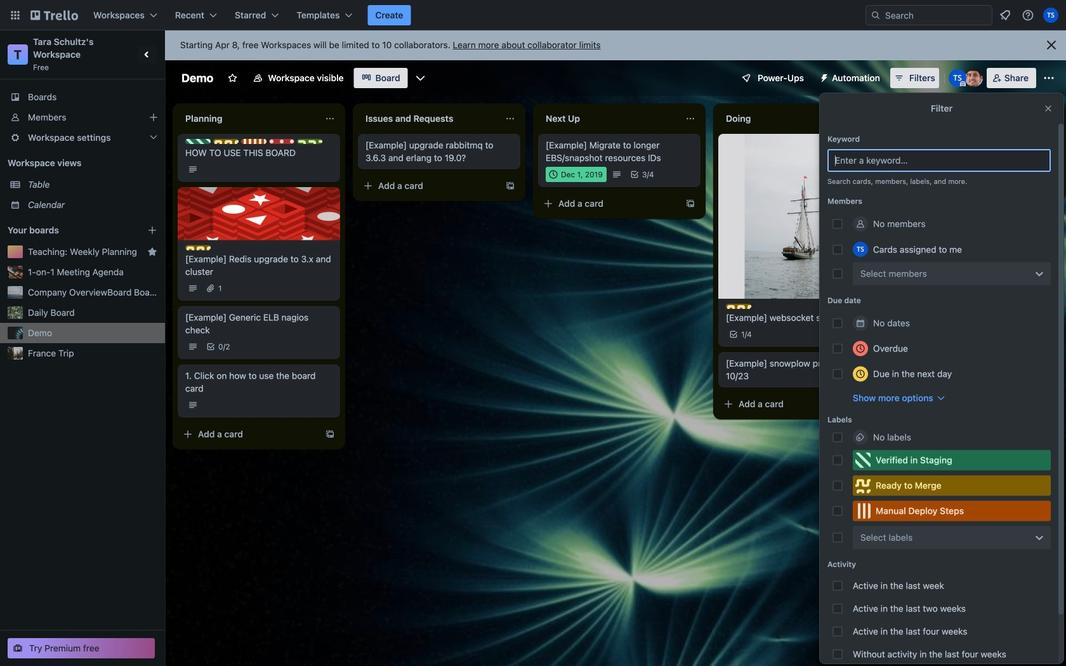 Task type: vqa. For each thing, say whether or not it's contained in the screenshot.
Close popover image
yes



Task type: describe. For each thing, give the bounding box(es) containing it.
1 vertical spatial color: orange, title: "manual deploy steps" element
[[853, 501, 1051, 522]]

search image
[[871, 10, 881, 20]]

this member is an admin of this board. image
[[961, 81, 966, 87]]

Enter a keyword… text field
[[828, 149, 1051, 172]]

star or unstar board image
[[227, 73, 238, 83]]

workspace navigation collapse icon image
[[138, 46, 156, 63]]

tara schultz (taraschultz7) image inside primary element
[[1044, 8, 1059, 23]]

0 horizontal spatial tara schultz (taraschultz7) image
[[949, 69, 967, 87]]

starred icon image
[[147, 247, 157, 257]]

0 vertical spatial color: green, title: "verified in staging" element
[[185, 139, 211, 144]]

back to home image
[[30, 5, 78, 25]]

color: lime, title: "secrets" element
[[297, 139, 323, 144]]

james peterson (jamespeterson93) image
[[861, 327, 876, 342]]

create from template… image
[[325, 430, 335, 440]]

your boards with 6 items element
[[8, 223, 128, 238]]

james peterson (jamespeterson93) image
[[966, 69, 983, 87]]

primary element
[[0, 0, 1067, 30]]

0 vertical spatial create from template… image
[[505, 181, 516, 191]]



Task type: locate. For each thing, give the bounding box(es) containing it.
color: green, title: "verified in staging" element
[[185, 139, 211, 144], [853, 451, 1051, 471]]

color: red, title: "unshippable!" element
[[269, 139, 295, 144]]

open information menu image
[[1022, 9, 1035, 22]]

1 horizontal spatial color: orange, title: "manual deploy steps" element
[[853, 501, 1051, 522]]

1 vertical spatial tara schultz (taraschultz7) image
[[949, 69, 967, 87]]

1 vertical spatial color: green, title: "verified in staging" element
[[853, 451, 1051, 471]]

close popover image
[[1044, 103, 1054, 114]]

0 vertical spatial color: orange, title: "manual deploy steps" element
[[241, 139, 267, 144]]

0 horizontal spatial create from template… image
[[505, 181, 516, 191]]

None text field
[[178, 109, 320, 129], [358, 109, 500, 129], [538, 109, 681, 129], [178, 109, 320, 129], [358, 109, 500, 129], [538, 109, 681, 129]]

customize views image
[[414, 72, 427, 84]]

1 vertical spatial create from template… image
[[686, 199, 696, 209]]

1 horizontal spatial tara schultz (taraschultz7) image
[[1044, 8, 1059, 23]]

create from template… image
[[505, 181, 516, 191], [686, 199, 696, 209], [866, 399, 876, 410]]

None checkbox
[[546, 167, 607, 182]]

tara schultz (taraschultz7) image
[[1044, 8, 1059, 23], [949, 69, 967, 87]]

None text field
[[719, 109, 861, 129]]

1 horizontal spatial color: green, title: "verified in staging" element
[[853, 451, 1051, 471]]

0 horizontal spatial color: green, title: "verified in staging" element
[[185, 139, 211, 144]]

Board name text field
[[175, 68, 220, 88]]

1 horizontal spatial create from template… image
[[686, 199, 696, 209]]

2 horizontal spatial create from template… image
[[866, 399, 876, 410]]

show menu image
[[1043, 72, 1056, 84]]

2 vertical spatial create from template… image
[[866, 399, 876, 410]]

0 horizontal spatial color: orange, title: "manual deploy steps" element
[[241, 139, 267, 144]]

tara schultz (taraschultz7) image
[[853, 242, 869, 257]]

color: yellow, title: "ready to merge" element
[[213, 139, 239, 144], [185, 245, 211, 250], [726, 304, 752, 309], [853, 476, 1051, 496]]

0 vertical spatial tara schultz (taraschultz7) image
[[1044, 8, 1059, 23]]

Search field
[[866, 5, 993, 25]]

add board image
[[147, 225, 157, 236]]

sm image
[[815, 68, 832, 86]]

color: orange, title: "manual deploy steps" element
[[241, 139, 267, 144], [853, 501, 1051, 522]]

0 notifications image
[[998, 8, 1013, 23]]



